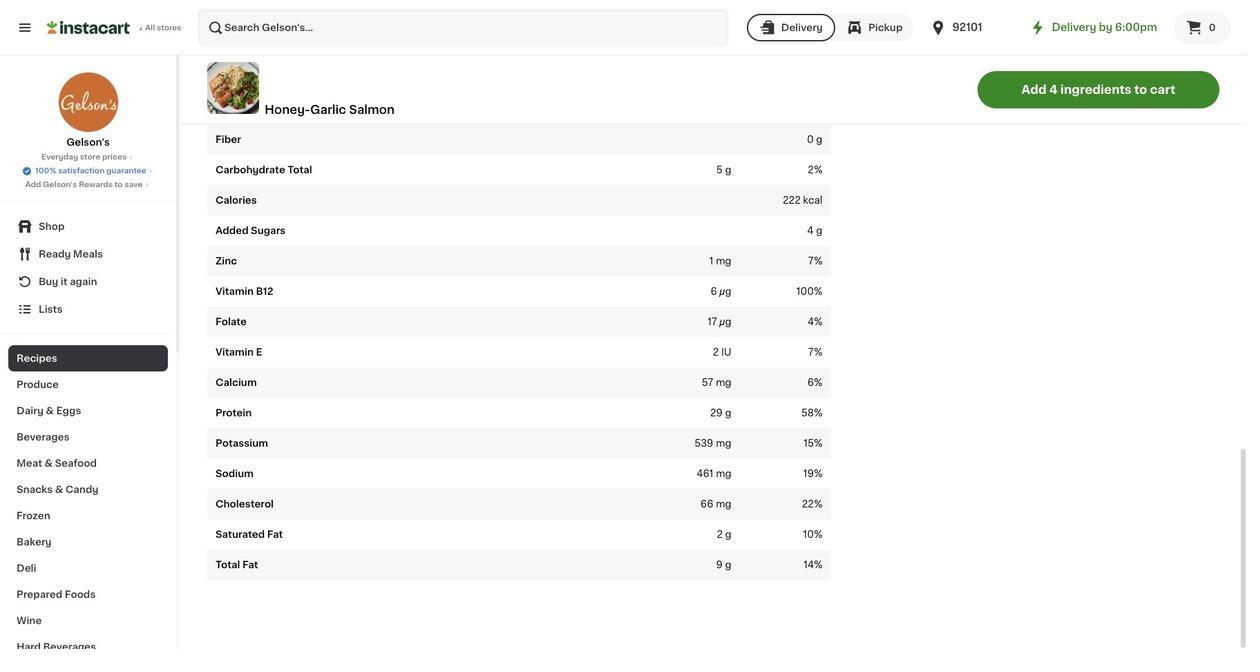 Task type: describe. For each thing, give the bounding box(es) containing it.
shop
[[39, 222, 65, 232]]

% for 9 g
[[814, 560, 823, 570]]

1 mg
[[710, 256, 732, 266]]

honey-
[[265, 104, 310, 115]]

66 mg
[[701, 500, 732, 509]]

service type group
[[747, 14, 914, 41]]

add gelson's rewards to save link
[[25, 180, 151, 191]]

prepared
[[17, 590, 62, 600]]

2 g for omega-6
[[808, 43, 823, 53]]

fat for saturated fat
[[267, 530, 283, 540]]

calories
[[216, 195, 257, 205]]

all stores link
[[47, 8, 182, 47]]

0 vertical spatial fat
[[298, 104, 314, 114]]

19
[[804, 469, 814, 479]]

19 %
[[804, 469, 823, 479]]

14
[[804, 560, 814, 570]]

% for 539 mg
[[814, 439, 823, 448]]

0 button
[[1174, 11, 1231, 44]]

100 %
[[797, 287, 823, 296]]

0 vertical spatial gelson's
[[67, 138, 110, 147]]

cholesterol
[[216, 500, 274, 509]]

g for omega-6
[[817, 43, 823, 53]]

dairy & eggs
[[17, 406, 81, 416]]

ready meals
[[39, 250, 103, 259]]

buy
[[39, 277, 58, 287]]

2 %
[[808, 165, 823, 175]]

omega- for 3
[[216, 74, 257, 83]]

4 %
[[808, 317, 823, 327]]

15 %
[[804, 439, 823, 448]]

produce
[[17, 380, 59, 390]]

fiber
[[216, 135, 241, 144]]

2 for 6
[[808, 43, 814, 53]]

% for 5 g
[[814, 165, 823, 175]]

gelson's link
[[58, 72, 119, 149]]

9
[[717, 560, 723, 570]]

100%
[[35, 167, 56, 175]]

0 horizontal spatial 6
[[257, 43, 263, 53]]

1 vertical spatial saturated
[[216, 530, 265, 540]]

2 iu
[[713, 347, 732, 357]]

2 up kcal
[[808, 165, 814, 175]]

7 for 2 iu
[[809, 347, 814, 357]]

g for total sugars
[[817, 13, 823, 23]]

dairy & eggs link
[[8, 398, 168, 424]]

% for 17 µg
[[814, 317, 823, 327]]

4 down kcal
[[808, 226, 814, 235]]

lists
[[39, 305, 63, 315]]

% for 2 g
[[814, 530, 823, 540]]

omega-6
[[216, 43, 263, 53]]

it
[[61, 277, 67, 287]]

total for total fat
[[216, 560, 240, 570]]

wine
[[17, 617, 42, 626]]

% for 2 iu
[[814, 347, 823, 357]]

0 for 0
[[1209, 23, 1216, 32]]

added sugars
[[216, 226, 286, 235]]

eggs
[[56, 406, 81, 416]]

Search field
[[199, 10, 728, 46]]

2 for e
[[713, 347, 719, 357]]

% for 1 mg
[[814, 256, 823, 266]]

14 %
[[804, 560, 823, 570]]

5 g
[[717, 165, 732, 175]]

mg for 57 mg
[[716, 378, 732, 388]]

4 g for total sugars
[[808, 13, 823, 23]]

meat
[[17, 459, 42, 469]]

wine link
[[8, 608, 168, 635]]

everyday store prices link
[[41, 152, 135, 163]]

% for 66 mg
[[814, 500, 823, 509]]

bakery
[[17, 538, 52, 547]]

cart
[[1150, 84, 1176, 95]]

store
[[80, 153, 100, 161]]

snacks & candy link
[[8, 477, 168, 503]]

0 vertical spatial saturated
[[247, 104, 296, 114]]

buy it again
[[39, 277, 97, 287]]

recipes
[[17, 354, 57, 364]]

461 mg
[[697, 469, 732, 479]]

carbohydrate total
[[216, 165, 312, 175]]

3
[[257, 74, 263, 83]]

22 %
[[802, 500, 823, 509]]

29 g
[[711, 408, 732, 418]]

dairy
[[17, 406, 43, 416]]

to for ingredients
[[1135, 84, 1148, 95]]

recipes link
[[8, 346, 168, 372]]

deli link
[[8, 556, 168, 582]]

6 for 6 µg
[[711, 287, 717, 296]]

vitamin for vitamin e
[[216, 347, 254, 357]]

delivery for delivery by 6:00pm
[[1052, 22, 1097, 32]]

% for 6 µg
[[814, 287, 823, 296]]

100% satisfaction guarantee
[[35, 167, 146, 175]]

delivery by 6:00pm
[[1052, 22, 1158, 32]]

sodium
[[216, 469, 254, 479]]

2 g for saturated fat
[[717, 530, 732, 540]]

57
[[702, 378, 714, 388]]

g for saturated fat
[[726, 530, 732, 540]]

snacks & candy
[[17, 485, 98, 495]]

g for fiber
[[817, 135, 823, 144]]

& for meat
[[45, 459, 53, 469]]

delivery button
[[747, 14, 836, 41]]

zinc
[[216, 256, 237, 266]]

fat for total fat
[[243, 560, 258, 570]]

ready
[[39, 250, 71, 259]]

2 for fat
[[717, 530, 723, 540]]

4 inside button
[[1050, 84, 1058, 95]]

4 left pickup button
[[808, 13, 814, 23]]

222
[[783, 195, 801, 205]]

total for total sugars
[[216, 13, 240, 23]]

58
[[802, 408, 814, 418]]

kcal
[[803, 195, 823, 205]]

total fat
[[216, 560, 258, 570]]

salmon
[[349, 104, 395, 115]]

everyday store prices
[[41, 153, 127, 161]]

folate
[[216, 317, 247, 327]]

vitamin for vitamin b12
[[216, 287, 254, 296]]

sugars for total sugars
[[243, 13, 277, 23]]

omega- for 6
[[216, 43, 257, 53]]

sugars for added sugars
[[251, 226, 286, 235]]

mg for 66 mg
[[716, 500, 732, 509]]

prepared foods
[[17, 590, 96, 600]]

delivery for delivery
[[782, 23, 823, 32]]

stores
[[157, 24, 182, 32]]

beverages
[[17, 433, 70, 442]]

added
[[216, 226, 249, 235]]



Task type: locate. For each thing, give the bounding box(es) containing it.
1 vertical spatial to
[[115, 181, 123, 189]]

0 vertical spatial omega-
[[216, 43, 257, 53]]

vitamin left the e on the bottom left of page
[[216, 347, 254, 357]]

5 mg from the top
[[716, 500, 732, 509]]

1 vertical spatial &
[[45, 459, 53, 469]]

7 up 100 %
[[809, 256, 814, 266]]

2 up 9
[[717, 530, 723, 540]]

7 up 6 %
[[809, 347, 814, 357]]

5 % from the top
[[814, 347, 823, 357]]

pickup
[[869, 23, 903, 32]]

g for added sugars
[[817, 226, 823, 235]]

6 up 3
[[257, 43, 263, 53]]

add inside add gelson's rewards to save link
[[25, 181, 41, 189]]

0 vertical spatial 4 g
[[808, 13, 823, 23]]

0 vertical spatial sugars
[[243, 13, 277, 23]]

2 vertical spatial fat
[[243, 560, 258, 570]]

g for carbohydrate total
[[726, 165, 732, 175]]

again
[[70, 277, 97, 287]]

% up 4 %
[[814, 287, 823, 296]]

mg right 57
[[716, 378, 732, 388]]

1 horizontal spatial delivery
[[1052, 22, 1097, 32]]

1 7 from the top
[[809, 256, 814, 266]]

to left save
[[115, 181, 123, 189]]

buy it again link
[[8, 268, 168, 296]]

1 vertical spatial gelson's
[[43, 181, 77, 189]]

save
[[125, 181, 143, 189]]

satisfaction
[[58, 167, 105, 175]]

% up 100 %
[[814, 256, 823, 266]]

% up the 19 %
[[814, 439, 823, 448]]

2 vertical spatial &
[[55, 485, 63, 495]]

10
[[804, 530, 814, 540]]

add gelson's rewards to save
[[25, 181, 143, 189]]

3 % from the top
[[814, 287, 823, 296]]

7 % for mg
[[809, 256, 823, 266]]

total down saturated fat
[[216, 560, 240, 570]]

12 % from the top
[[814, 560, 823, 570]]

7 % from the top
[[814, 408, 823, 418]]

mono
[[216, 104, 244, 114]]

4 % from the top
[[814, 317, 823, 327]]

1 vertical spatial 7
[[809, 347, 814, 357]]

2 vertical spatial total
[[216, 560, 240, 570]]

6 % from the top
[[814, 378, 823, 388]]

total right carbohydrate
[[288, 165, 312, 175]]

2 horizontal spatial fat
[[298, 104, 314, 114]]

rewards
[[79, 181, 113, 189]]

omega-3
[[216, 74, 263, 83]]

%
[[814, 165, 823, 175], [814, 256, 823, 266], [814, 287, 823, 296], [814, 317, 823, 327], [814, 347, 823, 357], [814, 378, 823, 388], [814, 408, 823, 418], [814, 439, 823, 448], [814, 469, 823, 479], [814, 500, 823, 509], [814, 530, 823, 540], [814, 560, 823, 570]]

92101 button
[[931, 8, 1014, 47]]

7
[[809, 256, 814, 266], [809, 347, 814, 357]]

1 7 % from the top
[[809, 256, 823, 266]]

g right 9
[[726, 560, 732, 570]]

& for snacks
[[55, 485, 63, 495]]

mg right '66'
[[716, 500, 732, 509]]

1 vertical spatial 0
[[807, 135, 814, 144]]

2 % from the top
[[814, 256, 823, 266]]

2 g
[[808, 43, 823, 53], [717, 530, 732, 540]]

% up 14 %
[[814, 530, 823, 540]]

% down the 19 %
[[814, 500, 823, 509]]

everyday
[[41, 153, 78, 161]]

frozen link
[[8, 503, 168, 529]]

4 g left pickup button
[[808, 13, 823, 23]]

100
[[797, 287, 814, 296]]

g for protein
[[726, 408, 732, 418]]

1 vertical spatial sugars
[[251, 226, 286, 235]]

% for 57 mg
[[814, 378, 823, 388]]

add inside the add 4 ingredients to cart button
[[1022, 84, 1047, 95]]

0 vertical spatial add
[[1022, 84, 1047, 95]]

µg
[[720, 287, 732, 296], [720, 317, 732, 327]]

g left pickup button
[[817, 13, 823, 23]]

add left ingredients on the top right of the page
[[1022, 84, 1047, 95]]

0 horizontal spatial delivery
[[782, 23, 823, 32]]

g down kcal
[[817, 226, 823, 235]]

9 g
[[717, 560, 732, 570]]

1 vertical spatial 4 g
[[808, 226, 823, 235]]

6 up 17
[[711, 287, 717, 296]]

2 left iu
[[713, 347, 719, 357]]

b12
[[256, 287, 273, 296]]

% for 29 g
[[814, 408, 823, 418]]

g for total fat
[[726, 560, 732, 570]]

meals
[[73, 250, 103, 259]]

4 mg from the top
[[716, 469, 732, 479]]

garlic
[[310, 104, 346, 115]]

ready meals button
[[8, 241, 168, 268]]

mg for 1 mg
[[716, 256, 732, 266]]

total
[[216, 13, 240, 23], [288, 165, 312, 175], [216, 560, 240, 570]]

add for add gelson's rewards to save
[[25, 181, 41, 189]]

4 left ingredients on the top right of the page
[[1050, 84, 1058, 95]]

meat & seafood
[[17, 459, 97, 469]]

None search field
[[198, 8, 729, 47]]

carbohydrate
[[216, 165, 285, 175]]

1 vertical spatial 7 %
[[809, 347, 823, 357]]

2 g up 9 g
[[717, 530, 732, 540]]

57 mg
[[702, 378, 732, 388]]

2 down the "service type" group
[[808, 43, 814, 53]]

gelson's logo image
[[58, 72, 119, 133]]

0 vertical spatial total
[[216, 13, 240, 23]]

1 vertical spatial omega-
[[216, 74, 257, 83]]

g up 2 %
[[817, 135, 823, 144]]

1 vertical spatial total
[[288, 165, 312, 175]]

instacart logo image
[[47, 19, 130, 36]]

1 horizontal spatial 0
[[1209, 23, 1216, 32]]

mg
[[716, 256, 732, 266], [716, 378, 732, 388], [716, 439, 732, 448], [716, 469, 732, 479], [716, 500, 732, 509]]

omega- up the omega-3
[[216, 43, 257, 53]]

2 horizontal spatial 6
[[808, 378, 814, 388]]

22
[[802, 500, 814, 509]]

add 4 ingredients to cart
[[1022, 84, 1176, 95]]

bakery link
[[8, 529, 168, 556]]

0 vertical spatial 6
[[257, 43, 263, 53]]

1 % from the top
[[814, 165, 823, 175]]

mg for 461 mg
[[716, 469, 732, 479]]

0 vertical spatial &
[[46, 406, 54, 416]]

7 % for iu
[[809, 347, 823, 357]]

0 for 0 g
[[807, 135, 814, 144]]

µg right 17
[[720, 317, 732, 327]]

2 4 g from the top
[[808, 226, 823, 235]]

17
[[708, 317, 717, 327]]

candy
[[66, 485, 98, 495]]

mg for 539 mg
[[716, 439, 732, 448]]

1 horizontal spatial to
[[1135, 84, 1148, 95]]

gelson's down 100%
[[43, 181, 77, 189]]

calcium
[[216, 378, 257, 388]]

to left cart
[[1135, 84, 1148, 95]]

g right 5
[[726, 165, 732, 175]]

0 vertical spatial 7 %
[[809, 256, 823, 266]]

1 omega- from the top
[[216, 43, 257, 53]]

saturated down 3
[[247, 104, 296, 114]]

sugars up omega-6
[[243, 13, 277, 23]]

vitamin left b12
[[216, 287, 254, 296]]

4 g for added sugars
[[808, 226, 823, 235]]

10 %
[[804, 530, 823, 540]]

to inside button
[[1135, 84, 1148, 95]]

0 vertical spatial 0
[[1209, 23, 1216, 32]]

snacks
[[17, 485, 53, 495]]

2 omega- from the top
[[216, 74, 257, 83]]

9 % from the top
[[814, 469, 823, 479]]

% for 461 mg
[[814, 469, 823, 479]]

1 µg from the top
[[720, 287, 732, 296]]

539 mg
[[695, 439, 732, 448]]

2 µg from the top
[[720, 317, 732, 327]]

2 vertical spatial 6
[[808, 378, 814, 388]]

add for add 4 ingredients to cart
[[1022, 84, 1047, 95]]

7 % down 4 %
[[809, 347, 823, 357]]

1 horizontal spatial add
[[1022, 84, 1047, 95]]

2 7 from the top
[[809, 347, 814, 357]]

delivery
[[1052, 22, 1097, 32], [782, 23, 823, 32]]

1 horizontal spatial fat
[[267, 530, 283, 540]]

0 vertical spatial µg
[[720, 287, 732, 296]]

µg for 17 µg
[[720, 317, 732, 327]]

1 vertical spatial add
[[25, 181, 41, 189]]

4 g down kcal
[[808, 226, 823, 235]]

0 horizontal spatial add
[[25, 181, 41, 189]]

2 mg from the top
[[716, 378, 732, 388]]

1 4 g from the top
[[808, 13, 823, 23]]

6 up '58 %'
[[808, 378, 814, 388]]

mg right 539
[[716, 439, 732, 448]]

10 % from the top
[[814, 500, 823, 509]]

7 %
[[809, 256, 823, 266], [809, 347, 823, 357]]

delivery inside 'link'
[[1052, 22, 1097, 32]]

delivery inside button
[[782, 23, 823, 32]]

% down the 15 %
[[814, 469, 823, 479]]

1 vertical spatial µg
[[720, 317, 732, 327]]

0 vertical spatial 7
[[809, 256, 814, 266]]

protein
[[216, 408, 252, 418]]

µg for 6 µg
[[720, 287, 732, 296]]

total up omega-6
[[216, 13, 240, 23]]

7 % up 100 %
[[809, 256, 823, 266]]

4
[[808, 13, 814, 23], [1050, 84, 1058, 95], [808, 226, 814, 235], [808, 317, 814, 327]]

seafood
[[55, 459, 97, 469]]

0 inside button
[[1209, 23, 1216, 32]]

vitamin b12
[[216, 287, 273, 296]]

0 vertical spatial to
[[1135, 84, 1148, 95]]

ready meals link
[[8, 241, 168, 268]]

1 vertical spatial 2 g
[[717, 530, 732, 540]]

delivery by 6:00pm link
[[1030, 19, 1158, 36]]

deli
[[17, 564, 36, 574]]

2 vitamin from the top
[[216, 347, 254, 357]]

& for dairy
[[46, 406, 54, 416]]

1
[[710, 256, 714, 266]]

100% satisfaction guarantee button
[[21, 163, 155, 177]]

92101
[[953, 22, 983, 32]]

sugars right added
[[251, 226, 286, 235]]

6 %
[[808, 378, 823, 388]]

% down 0 g
[[814, 165, 823, 175]]

0 vertical spatial vitamin
[[216, 287, 254, 296]]

µg down the 1 mg
[[720, 287, 732, 296]]

to for rewards
[[115, 181, 123, 189]]

1 horizontal spatial 6
[[711, 287, 717, 296]]

17 µg
[[708, 317, 732, 327]]

6 µg
[[711, 287, 732, 296]]

% up '58 %'
[[814, 378, 823, 388]]

0 g
[[807, 135, 823, 144]]

& left candy
[[55, 485, 63, 495]]

1 vertical spatial fat
[[267, 530, 283, 540]]

% down 100 %
[[814, 317, 823, 327]]

honey-garlic salmon
[[265, 104, 395, 115]]

g right 29
[[726, 408, 732, 418]]

0 vertical spatial 2 g
[[808, 43, 823, 53]]

0 horizontal spatial 2 g
[[717, 530, 732, 540]]

shop link
[[8, 213, 168, 241]]

add 4 ingredients to cart button
[[978, 71, 1220, 108]]

saturated up total fat
[[216, 530, 265, 540]]

g down the "service type" group
[[817, 43, 823, 53]]

fat
[[298, 104, 314, 114], [267, 530, 283, 540], [243, 560, 258, 570]]

8 % from the top
[[814, 439, 823, 448]]

2 7 % from the top
[[809, 347, 823, 357]]

1 horizontal spatial 2 g
[[808, 43, 823, 53]]

& right meat
[[45, 459, 53, 469]]

& left eggs
[[46, 406, 54, 416]]

omega-
[[216, 43, 257, 53], [216, 74, 257, 83]]

1 mg from the top
[[716, 256, 732, 266]]

1 vertical spatial 6
[[711, 287, 717, 296]]

% down 10 % at the bottom right
[[814, 560, 823, 570]]

guarantee
[[106, 167, 146, 175]]

meat & seafood link
[[8, 451, 168, 477]]

mg right 461
[[716, 469, 732, 479]]

7 for 1 mg
[[809, 256, 814, 266]]

4 down 100 %
[[808, 317, 814, 327]]

1 vitamin from the top
[[216, 287, 254, 296]]

0 horizontal spatial 0
[[807, 135, 814, 144]]

0 horizontal spatial fat
[[243, 560, 258, 570]]

66
[[701, 500, 714, 509]]

frozen
[[17, 512, 50, 521]]

foods
[[65, 590, 96, 600]]

2 g down the "service type" group
[[808, 43, 823, 53]]

11 % from the top
[[814, 530, 823, 540]]

gelson's up store
[[67, 138, 110, 147]]

omega- down omega-6
[[216, 74, 257, 83]]

add down 100%
[[25, 181, 41, 189]]

ingredients
[[1061, 84, 1132, 95]]

% down 6 %
[[814, 408, 823, 418]]

0 horizontal spatial to
[[115, 181, 123, 189]]

3 mg from the top
[[716, 439, 732, 448]]

1 vertical spatial vitamin
[[216, 347, 254, 357]]

mg right 1
[[716, 256, 732, 266]]

g up 9 g
[[726, 530, 732, 540]]

6 for 6 %
[[808, 378, 814, 388]]

% down 4 %
[[814, 347, 823, 357]]

4 g
[[808, 13, 823, 23], [808, 226, 823, 235]]

prepared foods link
[[8, 582, 168, 608]]

beverages link
[[8, 424, 168, 451]]

539
[[695, 439, 714, 448]]



Task type: vqa. For each thing, say whether or not it's contained in the screenshot.
Product group containing 17
no



